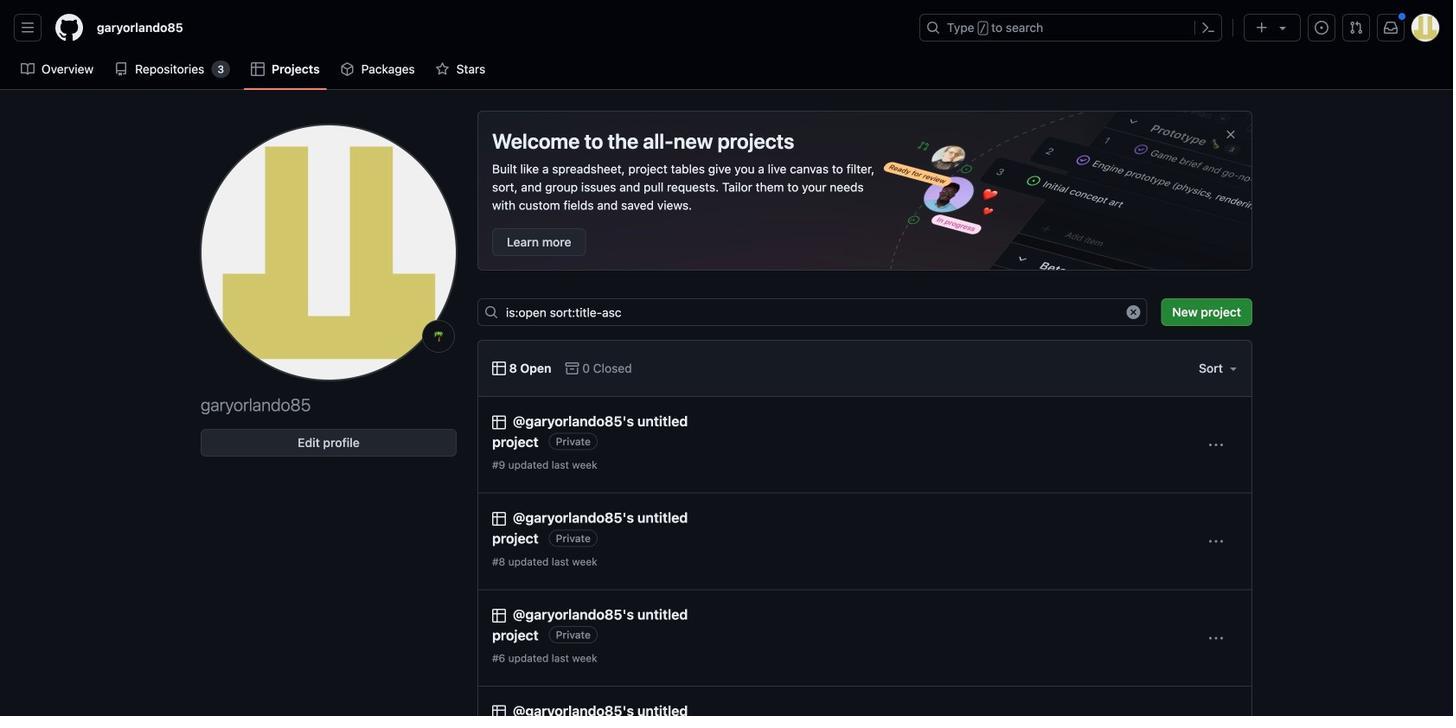 Task type: vqa. For each thing, say whether or not it's contained in the screenshot.
the bottommost issue opened icon
no



Task type: describe. For each thing, give the bounding box(es) containing it.
command palette image
[[1201, 21, 1215, 35]]

notifications image
[[1384, 21, 1398, 35]]

git pull request image
[[1349, 21, 1363, 35]]

search image
[[484, 305, 498, 319]]

plus image
[[1255, 21, 1269, 35]]

issue opened image
[[1315, 21, 1329, 35]]

homepage image
[[55, 14, 83, 42]]

Search all projects text field
[[477, 298, 1147, 326]]

star image
[[436, 62, 449, 76]]

2 kebab horizontal image from the top
[[1209, 632, 1223, 646]]

archive image
[[565, 362, 579, 375]]

1 table image from the top
[[492, 609, 506, 623]]

close image
[[1224, 128, 1238, 141]]



Task type: locate. For each thing, give the bounding box(es) containing it.
1 vertical spatial kebab horizontal image
[[1209, 632, 1223, 646]]

change your avatar image
[[201, 125, 457, 381]]

table image
[[492, 609, 506, 623], [492, 706, 506, 716]]

1 kebab horizontal image from the top
[[1209, 535, 1223, 549]]

table image
[[251, 62, 265, 76], [492, 362, 506, 375], [492, 416, 506, 429], [492, 512, 506, 526]]

triangle down image
[[1276, 21, 1290, 35]]

kebab horizontal image
[[1209, 535, 1223, 549], [1209, 632, 1223, 646]]

0 vertical spatial table image
[[492, 609, 506, 623]]

repo image
[[114, 62, 128, 76]]

package image
[[341, 62, 354, 76]]

book image
[[21, 62, 35, 76]]

clear image
[[1126, 305, 1140, 319]]

kebab horizontal image
[[1209, 438, 1223, 452]]

triangle down image
[[1226, 362, 1240, 375]]

0 vertical spatial kebab horizontal image
[[1209, 535, 1223, 549]]

2 table image from the top
[[492, 706, 506, 716]]

1 vertical spatial table image
[[492, 706, 506, 716]]



